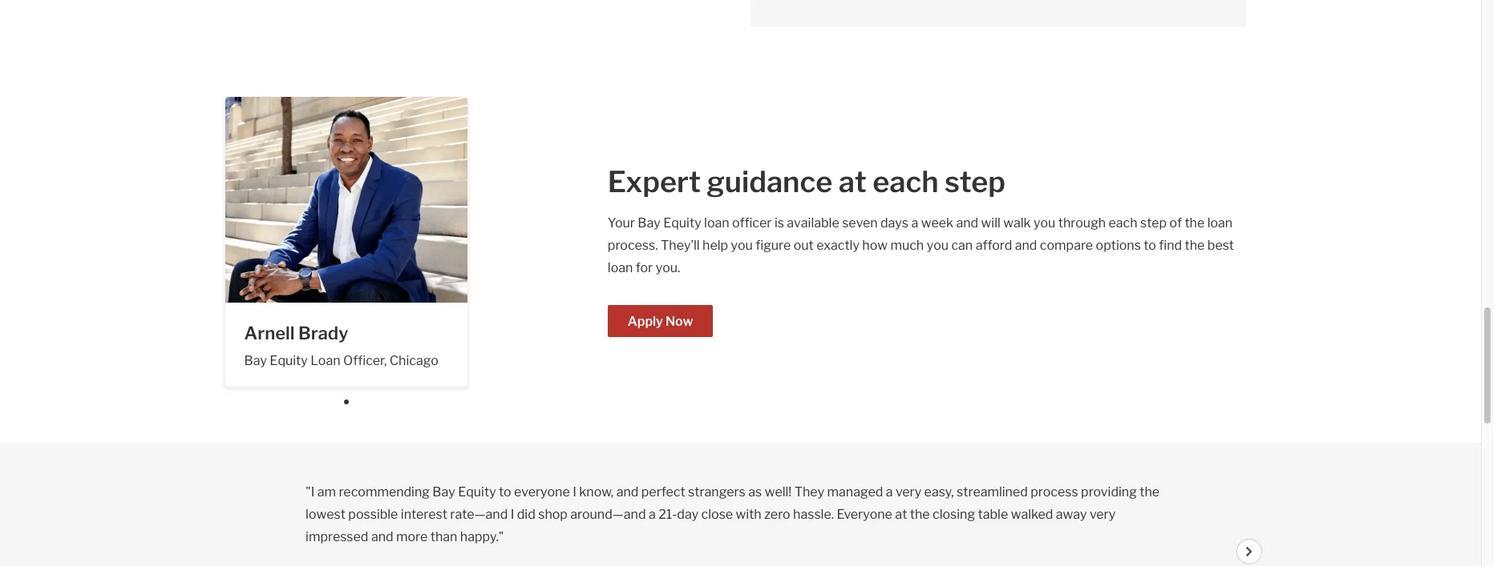 Task type: vqa. For each thing, say whether or not it's contained in the screenshot.
bottom "I"
yes



Task type: describe. For each thing, give the bounding box(es) containing it.
find
[[1159, 238, 1182, 254]]

and up around—and
[[616, 485, 639, 500]]

at inside the "i am recommending bay equity to everyone i know, and perfect strangers as well! they managed a very easy, streamlined process providing the lowest possible interest rate—and i did shop around—and a 21-day close with zero hassle. everyone at the closing table walked away very impressed and more than happy."
[[895, 508, 907, 523]]

they
[[794, 485, 824, 500]]

exactly
[[817, 238, 860, 254]]

and down the walk
[[1015, 238, 1037, 254]]

next image
[[1245, 548, 1254, 557]]

is
[[775, 216, 784, 231]]

away
[[1056, 508, 1087, 523]]

for
[[636, 261, 653, 276]]

guidance
[[707, 165, 833, 200]]

available
[[787, 216, 839, 231]]

1 horizontal spatial i
[[573, 485, 576, 500]]

the right of
[[1185, 216, 1205, 231]]

days
[[880, 216, 909, 231]]

each inside your bay equity loan officer is available seven days a week and will walk you through each step of the loan process. they'll help you figure out exactly how much you can afford and compare options to find the best loan for you.
[[1109, 216, 1138, 231]]

process
[[1031, 485, 1078, 500]]

0 horizontal spatial equity
[[270, 354, 308, 369]]

1 horizontal spatial you
[[927, 238, 949, 254]]

hassle.
[[793, 508, 834, 523]]

figure
[[756, 238, 791, 254]]

arnell
[[244, 323, 295, 344]]

recommending
[[339, 485, 430, 500]]

did
[[517, 508, 535, 523]]

perfect
[[641, 485, 685, 500]]

to inside the "i am recommending bay equity to everyone i know, and perfect strangers as well! they managed a very easy, streamlined process providing the lowest possible interest rate—and i did shop around—and a 21-day close with zero hassle. everyone at the closing table walked away very impressed and more than happy."
[[499, 485, 511, 500]]

0 horizontal spatial step
[[945, 165, 1006, 200]]

apply now button
[[608, 306, 713, 338]]

well!
[[765, 485, 792, 500]]

loan
[[310, 354, 340, 369]]

close
[[701, 508, 733, 523]]

"i
[[306, 485, 315, 500]]

more
[[396, 530, 428, 545]]

the down easy,
[[910, 508, 930, 523]]

the right providing
[[1140, 485, 1160, 500]]

bay inside the "i am recommending bay equity to everyone i know, and perfect strangers as well! they managed a very easy, streamlined process providing the lowest possible interest rate—and i did shop around—and a 21-day close with zero hassle. everyone at the closing table walked away very impressed and more than happy."
[[432, 485, 455, 500]]

your
[[608, 216, 635, 231]]

a inside your bay equity loan officer is available seven days a week and will walk you through each step of the loan process. they'll help you figure out exactly how much you can afford and compare options to find the best loan for you.
[[911, 216, 918, 231]]

impressed
[[306, 530, 368, 545]]

21-
[[659, 508, 677, 523]]

table
[[978, 508, 1008, 523]]

afford
[[976, 238, 1012, 254]]

0 vertical spatial at
[[839, 165, 867, 200]]

best
[[1207, 238, 1234, 254]]

1 vertical spatial bay
[[244, 354, 267, 369]]

shop
[[538, 508, 568, 523]]

everyone
[[837, 508, 892, 523]]

equity inside the "i am recommending bay equity to everyone i know, and perfect strangers as well! they managed a very easy, streamlined process providing the lowest possible interest rate—and i did shop around—and a 21-day close with zero hassle. everyone at the closing table walked away very impressed and more than happy."
[[458, 485, 496, 500]]

streamlined
[[957, 485, 1028, 500]]

1 horizontal spatial a
[[886, 485, 893, 500]]

/images/merch/mortgage/generalimages/1_pre approval_2x.png image
[[751, 0, 1246, 27]]

am
[[317, 485, 336, 500]]

strangers
[[688, 485, 746, 500]]

walked
[[1011, 508, 1053, 523]]

expert
[[608, 165, 701, 200]]

2 horizontal spatial you
[[1034, 216, 1056, 231]]

and down possible
[[371, 530, 393, 545]]

seven
[[842, 216, 878, 231]]

happy."
[[460, 530, 504, 545]]

as
[[748, 485, 762, 500]]

than
[[430, 530, 457, 545]]

interest
[[401, 508, 447, 523]]

managed
[[827, 485, 883, 500]]

brady
[[298, 323, 348, 344]]

bay equity loan officer, chicago
[[244, 354, 438, 369]]

rate—and
[[450, 508, 508, 523]]

possible
[[348, 508, 398, 523]]



Task type: locate. For each thing, give the bounding box(es) containing it.
1 vertical spatial to
[[499, 485, 511, 500]]

a right days
[[911, 216, 918, 231]]

0 horizontal spatial each
[[873, 165, 939, 200]]

you down officer
[[731, 238, 753, 254]]

0 vertical spatial each
[[873, 165, 939, 200]]

0 horizontal spatial i
[[511, 508, 514, 523]]

1 horizontal spatial loan
[[704, 216, 729, 231]]

2 horizontal spatial bay
[[638, 216, 661, 231]]

step inside your bay equity loan officer is available seven days a week and will walk you through each step of the loan process. they'll help you figure out exactly how much you can afford and compare options to find the best loan for you.
[[1140, 216, 1167, 231]]

expert guidance at each step
[[608, 165, 1006, 200]]

loan up best on the right top of page
[[1207, 216, 1233, 231]]

and up can
[[956, 216, 978, 231]]

0 horizontal spatial bay
[[244, 354, 267, 369]]

loan left for
[[608, 261, 633, 276]]

equity down arnell brady
[[270, 354, 308, 369]]

officer,
[[343, 354, 387, 369]]

bay
[[638, 216, 661, 231], [244, 354, 267, 369], [432, 485, 455, 500]]

equity inside your bay equity loan officer is available seven days a week and will walk you through each step of the loan process. they'll help you figure out exactly how much you can afford and compare options to find the best loan for you.
[[663, 216, 701, 231]]

loan
[[704, 216, 729, 231], [1207, 216, 1233, 231], [608, 261, 633, 276]]

walk
[[1003, 216, 1031, 231]]

how
[[862, 238, 888, 254]]

0 vertical spatial to
[[1144, 238, 1156, 254]]

0 horizontal spatial at
[[839, 165, 867, 200]]

out
[[794, 238, 814, 254]]

through
[[1058, 216, 1106, 231]]

a
[[911, 216, 918, 231], [886, 485, 893, 500], [649, 508, 656, 523]]

bay up interest
[[432, 485, 455, 500]]

0 vertical spatial step
[[945, 165, 1006, 200]]

at right everyone
[[895, 508, 907, 523]]

a up everyone
[[886, 485, 893, 500]]

you right the walk
[[1034, 216, 1056, 231]]

the
[[1185, 216, 1205, 231], [1185, 238, 1205, 254], [1140, 485, 1160, 500], [910, 508, 930, 523]]

2 horizontal spatial a
[[911, 216, 918, 231]]

1 horizontal spatial each
[[1109, 216, 1138, 231]]

1 horizontal spatial step
[[1140, 216, 1167, 231]]

your bay equity loan officer is available seven days a week and will walk you through each step of the loan process. they'll help you figure out exactly how much you can afford and compare options to find the best loan for you.
[[608, 216, 1234, 276]]

can
[[951, 238, 973, 254]]

you down week
[[927, 238, 949, 254]]

0 horizontal spatial you
[[731, 238, 753, 254]]

day
[[677, 508, 699, 523]]

lowest
[[306, 508, 346, 523]]

you.
[[656, 261, 680, 276]]

i
[[573, 485, 576, 500], [511, 508, 514, 523]]

to
[[1144, 238, 1156, 254], [499, 485, 511, 500]]

very down providing
[[1090, 508, 1116, 523]]

apply now
[[628, 314, 693, 330]]

everyone
[[514, 485, 570, 500]]

0 vertical spatial a
[[911, 216, 918, 231]]

step up will
[[945, 165, 1006, 200]]

with
[[736, 508, 762, 523]]

1 vertical spatial very
[[1090, 508, 1116, 523]]

2 horizontal spatial loan
[[1207, 216, 1233, 231]]

will
[[981, 216, 1001, 231]]

compare
[[1040, 238, 1093, 254]]

know,
[[579, 485, 614, 500]]

0 vertical spatial equity
[[663, 216, 701, 231]]

the right find
[[1185, 238, 1205, 254]]

1 vertical spatial step
[[1140, 216, 1167, 231]]

process.
[[608, 238, 658, 254]]

step left of
[[1140, 216, 1167, 231]]

to inside your bay equity loan officer is available seven days a week and will walk you through each step of the loan process. they'll help you figure out exactly how much you can afford and compare options to find the best loan for you.
[[1144, 238, 1156, 254]]

bay inside your bay equity loan officer is available seven days a week and will walk you through each step of the loan process. they'll help you figure out exactly how much you can afford and compare options to find the best loan for you.
[[638, 216, 661, 231]]

1 horizontal spatial to
[[1144, 238, 1156, 254]]

2 vertical spatial a
[[649, 508, 656, 523]]

i left 'know,'
[[573, 485, 576, 500]]

1 horizontal spatial very
[[1090, 508, 1116, 523]]

2 vertical spatial equity
[[458, 485, 496, 500]]

1 vertical spatial a
[[886, 485, 893, 500]]

closing
[[933, 508, 975, 523]]

options
[[1096, 238, 1141, 254]]

very
[[896, 485, 922, 500], [1090, 508, 1116, 523]]

apply
[[628, 314, 663, 330]]

0 horizontal spatial to
[[499, 485, 511, 500]]

of
[[1170, 216, 1182, 231]]

and
[[956, 216, 978, 231], [1015, 238, 1037, 254], [616, 485, 639, 500], [371, 530, 393, 545]]

2 vertical spatial bay
[[432, 485, 455, 500]]

0 vertical spatial i
[[573, 485, 576, 500]]

loan up help
[[704, 216, 729, 231]]

1 horizontal spatial bay
[[432, 485, 455, 500]]

1 horizontal spatial at
[[895, 508, 907, 523]]

you
[[1034, 216, 1056, 231], [731, 238, 753, 254], [927, 238, 949, 254]]

to left find
[[1144, 238, 1156, 254]]

1 horizontal spatial equity
[[458, 485, 496, 500]]

1 vertical spatial each
[[1109, 216, 1138, 231]]

bay equity loan officer image
[[225, 97, 467, 303]]

officer
[[732, 216, 772, 231]]

help
[[703, 238, 728, 254]]

0 horizontal spatial very
[[896, 485, 922, 500]]

a left 21-
[[649, 508, 656, 523]]

"i am recommending bay equity to everyone i know, and perfect strangers as well! they managed a very easy, streamlined process providing the lowest possible interest rate—and i did shop around—and a 21-day close with zero hassle. everyone at the closing table walked away very impressed and more than happy."
[[306, 485, 1160, 545]]

bay up process.
[[638, 216, 661, 231]]

i left did
[[511, 508, 514, 523]]

at up seven
[[839, 165, 867, 200]]

each
[[873, 165, 939, 200], [1109, 216, 1138, 231]]

0 vertical spatial bay
[[638, 216, 661, 231]]

each up the options
[[1109, 216, 1138, 231]]

0 vertical spatial very
[[896, 485, 922, 500]]

they'll
[[661, 238, 700, 254]]

slide 1 dot image
[[344, 400, 349, 405]]

1 vertical spatial equity
[[270, 354, 308, 369]]

step
[[945, 165, 1006, 200], [1140, 216, 1167, 231]]

0 horizontal spatial loan
[[608, 261, 633, 276]]

chicago
[[390, 354, 438, 369]]

much
[[890, 238, 924, 254]]

0 horizontal spatial a
[[649, 508, 656, 523]]

to up rate—and
[[499, 485, 511, 500]]

easy,
[[924, 485, 954, 500]]

zero
[[764, 508, 790, 523]]

1 vertical spatial at
[[895, 508, 907, 523]]

each up days
[[873, 165, 939, 200]]

very left easy,
[[896, 485, 922, 500]]

equity up rate—and
[[458, 485, 496, 500]]

week
[[921, 216, 953, 231]]

equity
[[663, 216, 701, 231], [270, 354, 308, 369], [458, 485, 496, 500]]

equity up they'll
[[663, 216, 701, 231]]

around—and
[[570, 508, 646, 523]]

1 vertical spatial i
[[511, 508, 514, 523]]

now
[[666, 314, 693, 330]]

arnell brady
[[244, 323, 348, 344]]

at
[[839, 165, 867, 200], [895, 508, 907, 523]]

bay down arnell
[[244, 354, 267, 369]]

providing
[[1081, 485, 1137, 500]]

2 horizontal spatial equity
[[663, 216, 701, 231]]



